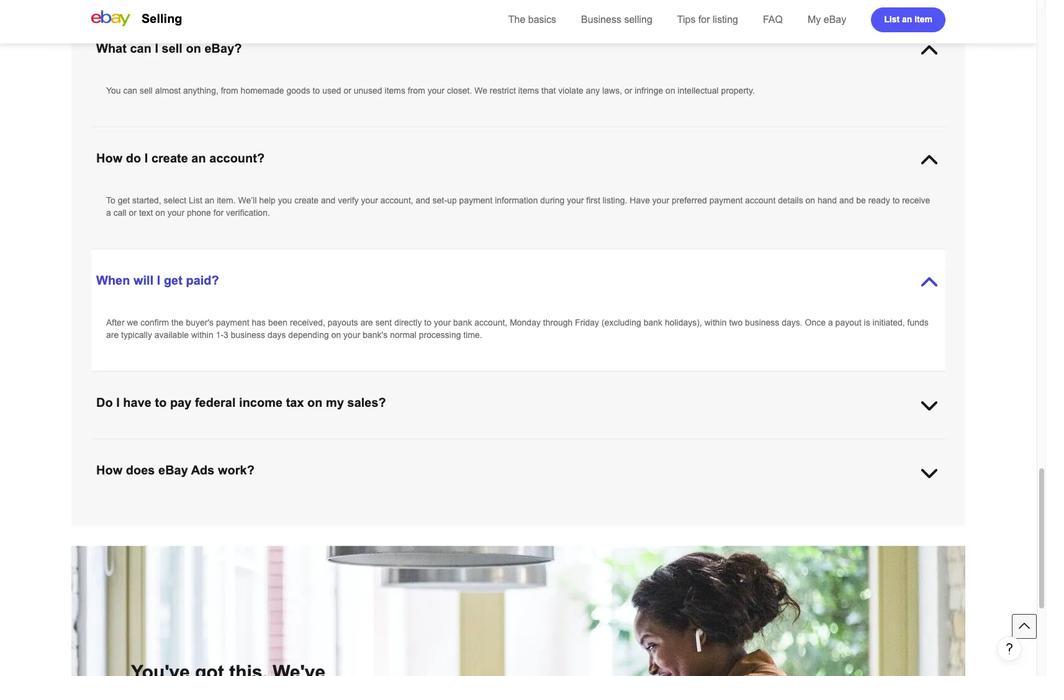 Task type: describe. For each thing, give the bounding box(es) containing it.
0 vertical spatial ads
[[191, 464, 214, 477]]

it.
[[661, 465, 668, 475]]

days.
[[782, 318, 802, 328]]

your up the profit at the left
[[238, 453, 255, 462]]

that down businesses
[[319, 453, 333, 462]]

on left ebay?
[[186, 42, 201, 55]]

your down then
[[888, 508, 905, 518]]

your down payouts
[[343, 330, 360, 340]]

tools
[[405, 508, 423, 518]]

a inside the ebay ads can help you build your business on ebay with effective advertising tools that create a meaningful connection between you and ebay's global community of passionate buyers - and help you sell your items faster. stand out among billions of listings on ebay by putting your items in front of interested buyers no matter the size of your budget.
[[469, 508, 474, 518]]

ebay inside starting on jan 1, 2022, irs regulations require all businesses that process payments, including online marketplaces like ebay, to issue a form 1099-k for all sellers who receive $600 or more in sales. the new tax reporting requirement may impact your 2022 tax return that you may file in 2023. however, just because you receive a 1099-k doesn't automatically mean that you'll owe taxes on the amount reported on your 1099- k. only goods that are sold for a profit are considered taxable, so you won't owe any taxes on something you sell for less than what you paid for it. for example, if you bought a bike for $1,000 last year, and then sold it on ebay today for $700, that $700 you made would generally not be subject to income tax. check out our
[[143, 477, 163, 487]]

my ebay link
[[808, 14, 846, 25]]

items down then
[[908, 508, 929, 518]]

profit
[[233, 465, 253, 475]]

0 horizontal spatial receive
[[524, 453, 552, 462]]

mean
[[676, 453, 697, 462]]

my
[[326, 396, 344, 410]]

so
[[348, 465, 357, 475]]

phone
[[187, 208, 211, 218]]

my ebay
[[808, 14, 846, 25]]

item
[[915, 14, 932, 24]]

passionate
[[743, 508, 785, 518]]

initiated,
[[873, 318, 905, 328]]

1 horizontal spatial payment
[[459, 196, 492, 205]]

account
[[745, 196, 776, 205]]

get inside to get started, select list an item. we'll help you create and verify your account, and set-up payment information during your first listing. have your preferred payment account details on hand and be ready to receive a call or text on your phone for verification.
[[118, 196, 130, 205]]

than
[[573, 465, 590, 475]]

faq
[[763, 14, 783, 25]]

selling
[[142, 12, 182, 25]]

would
[[305, 477, 328, 487]]

item.
[[217, 196, 236, 205]]

to
[[106, 196, 115, 205]]

on up bike
[[781, 453, 790, 462]]

generally
[[330, 477, 366, 487]]

a inside after we confirm the buyer's payment has been received, payouts are sent directly to your bank account, monday through friday (excluding bank holidays), within two business days. once a payout is initiated, funds are typically available within 1-3 business days depending on your bank's normal processing time.
[[828, 318, 833, 328]]

0 vertical spatial business
[[745, 318, 779, 328]]

listing.
[[603, 196, 627, 205]]

help inside to get started, select list an item. we'll help you create and verify your account, and set-up payment information during your first listing. have your preferred payment account details on hand and be ready to receive a call or text on your phone for verification.
[[259, 196, 276, 205]]

by
[[303, 520, 312, 530]]

are down 2022
[[255, 465, 268, 475]]

1 horizontal spatial k
[[682, 440, 688, 450]]

have
[[123, 396, 151, 410]]

homemade
[[241, 86, 284, 96]]

information
[[495, 196, 538, 205]]

how for how does ebay ads work?
[[96, 464, 122, 477]]

payments,
[[399, 440, 439, 450]]

2 horizontal spatial payment
[[709, 196, 743, 205]]

billions
[[201, 520, 227, 530]]

more
[[822, 440, 842, 450]]

your right verify at the top left of the page
[[361, 196, 378, 205]]

file
[[371, 453, 382, 462]]

directly
[[394, 318, 422, 328]]

.
[[669, 520, 672, 530]]

you down "year," in the right of the page
[[857, 508, 871, 518]]

1 horizontal spatial within
[[704, 318, 727, 328]]

a left form
[[630, 440, 635, 450]]

process
[[366, 440, 397, 450]]

can inside the ebay ads can help you build your business on ebay with effective advertising tools that create a meaningful connection between you and ebay's global community of passionate buyers - and help you sell your items faster. stand out among billions of listings on ebay by putting your items in front of interested buyers no matter the size of your budget.
[[145, 508, 159, 518]]

or right laws,
[[624, 86, 632, 96]]

what can i sell on ebay?
[[96, 42, 242, 55]]

you left paid
[[613, 465, 627, 475]]

your down between
[[574, 520, 591, 530]]

that left violate
[[541, 86, 556, 96]]

ebay up faster. in the bottom of the page
[[106, 508, 126, 518]]

to inside to get started, select list an item. we'll help you create and verify your account, and set-up payment information during your first listing. have your preferred payment account details on hand and be ready to receive a call or text on your phone for verification.
[[892, 196, 900, 205]]

sales?
[[347, 396, 386, 410]]

you up so
[[336, 453, 350, 462]]

0 vertical spatial buyers
[[787, 508, 813, 518]]

a up less
[[554, 453, 559, 462]]

our
[[523, 477, 535, 487]]

to left pay
[[155, 396, 167, 410]]

ebay down 'requirement'
[[158, 464, 188, 477]]

it
[[125, 477, 129, 487]]

on right text
[[155, 208, 165, 218]]

through
[[543, 318, 573, 328]]

0 horizontal spatial 1099-
[[562, 453, 584, 462]]

budget.
[[594, 520, 623, 530]]

$700,
[[202, 477, 224, 487]]

on left hand
[[805, 196, 815, 205]]

infringe
[[635, 86, 663, 96]]

business inside the ebay ads can help you build your business on ebay with effective advertising tools that create a meaningful connection between you and ebay's global community of passionate buyers - and help you sell your items faster. stand out among billions of listings on ebay by putting your items in front of interested buyers no matter the size of your budget.
[[237, 508, 271, 518]]

days
[[268, 330, 286, 340]]

will
[[133, 274, 153, 287]]

bike
[[783, 465, 799, 475]]

i for create
[[144, 151, 148, 165]]

on right infringe
[[666, 86, 675, 96]]

1 horizontal spatial goods
[[287, 86, 310, 96]]

on inside after we confirm the buyer's payment has been received, payouts are sent directly to your bank account, monday through friday (excluding bank holidays), within two business days. once a payout is initiated, funds are typically available within 1-3 business days depending on your bank's normal processing time.
[[331, 330, 341, 340]]

ebay up by
[[286, 508, 306, 518]]

learn more .
[[625, 520, 672, 530]]

and up the learn
[[618, 508, 632, 518]]

help, opens dialogs image
[[1003, 643, 1016, 656]]

1 vertical spatial get
[[164, 274, 182, 287]]

you right $700
[[265, 477, 279, 487]]

sent
[[375, 318, 392, 328]]

typically
[[121, 330, 152, 340]]

sell inside starting on jan 1, 2022, irs regulations require all businesses that process payments, including online marketplaces like ebay, to issue a form 1099-k for all sellers who receive $600 or more in sales. the new tax reporting requirement may impact your 2022 tax return that you may file in 2023. however, just because you receive a 1099-k doesn't automatically mean that you'll owe taxes on the amount reported on your 1099- k. only goods that are sold for a profit are considered taxable, so you won't owe any taxes on something you sell for less than what you paid for it. for example, if you bought a bike for $1,000 last year, and then sold it on ebay today for $700, that $700 you made would generally not be subject to income tax. check out our
[[527, 465, 540, 475]]

after we confirm the buyer's payment has been received, payouts are sent directly to your bank account, monday through friday (excluding bank holidays), within two business days. once a payout is initiated, funds are typically available within 1-3 business days depending on your bank's normal processing time.
[[106, 318, 929, 340]]

been
[[268, 318, 288, 328]]

of right community
[[733, 508, 740, 518]]

out inside the ebay ads can help you build your business on ebay with effective advertising tools that create a meaningful connection between you and ebay's global community of passionate buyers - and help you sell your items faster. stand out among billions of listings on ebay by putting your items in front of interested buyers no matter the size of your budget.
[[157, 520, 169, 530]]

that up example,
[[700, 453, 714, 462]]

ebay right my
[[824, 14, 846, 25]]

1 vertical spatial tax
[[914, 440, 926, 450]]

are down after
[[106, 330, 119, 340]]

0 vertical spatial an
[[902, 14, 912, 24]]

year,
[[859, 465, 878, 475]]

and right -
[[821, 508, 835, 518]]

2 horizontal spatial 1099-
[[905, 453, 927, 462]]

your up processing
[[434, 318, 451, 328]]

intellectual
[[678, 86, 719, 96]]

1 vertical spatial in
[[384, 453, 391, 462]]

account, inside after we confirm the buyer's payment has been received, payouts are sent directly to your bank account, monday through friday (excluding bank holidays), within two business days. once a payout is initiated, funds are typically available within 1-3 business days depending on your bank's normal processing time.
[[474, 318, 507, 328]]

ebay ads can help you build your business on ebay with effective advertising tools that create a meaningful connection between you and ebay's global community of passionate buyers - and help you sell your items faster. stand out among billions of listings on ebay by putting your items in front of interested buyers no matter the size of your budget.
[[106, 508, 929, 530]]

0 horizontal spatial help
[[162, 508, 178, 518]]

ebay left by
[[281, 520, 300, 530]]

2 horizontal spatial help
[[838, 508, 854, 518]]

list inside to get started, select list an item. we'll help you create and verify your account, and set-up payment information during your first listing. have your preferred payment account details on hand and be ready to receive a call or text on your phone for verification.
[[189, 196, 202, 205]]

in inside the ebay ads can help you build your business on ebay with effective advertising tools that create a meaningful connection between you and ebay's global community of passionate buyers - and help you sell your items faster. stand out among billions of listings on ebay by putting your items in front of interested buyers no matter the size of your budget.
[[385, 520, 392, 530]]

check
[[481, 477, 506, 487]]

your down the select
[[167, 208, 184, 218]]

2 bank from the left
[[644, 318, 662, 328]]

and left set-
[[416, 196, 430, 205]]

0 horizontal spatial create
[[151, 151, 188, 165]]

on down the just
[[456, 465, 466, 475]]

1 from from the left
[[221, 86, 238, 96]]

for up mean on the right of the page
[[690, 440, 700, 450]]

are up today
[[180, 465, 193, 475]]

1 may from the left
[[192, 453, 208, 462]]

you up "among"
[[181, 508, 195, 518]]

then
[[897, 465, 914, 475]]

that left the process
[[349, 440, 364, 450]]

your left closet.
[[428, 86, 444, 96]]

meaningful
[[477, 508, 519, 518]]

during
[[540, 196, 564, 205]]

two
[[729, 318, 743, 328]]

for left it.
[[649, 465, 659, 475]]

a down impact
[[226, 465, 231, 475]]

faq link
[[763, 14, 783, 25]]

ebay,
[[573, 440, 595, 450]]

among
[[172, 520, 198, 530]]

of left listings
[[230, 520, 237, 530]]

first
[[586, 196, 600, 205]]

ebay?
[[205, 42, 242, 55]]

sales.
[[853, 440, 876, 450]]

2 may from the left
[[352, 453, 368, 462]]

on right it
[[131, 477, 141, 487]]

return
[[294, 453, 316, 462]]

you down the 'marketplaces'
[[508, 453, 522, 462]]

does
[[126, 464, 155, 477]]

community
[[688, 508, 731, 518]]

has
[[252, 318, 266, 328]]

hand
[[818, 196, 837, 205]]

0 horizontal spatial buyers
[[465, 520, 491, 530]]

$700
[[243, 477, 262, 487]]

0 vertical spatial any
[[586, 86, 600, 96]]

0 vertical spatial taxes
[[757, 453, 778, 462]]

and right hand
[[839, 196, 854, 205]]

tips for listing
[[677, 14, 738, 25]]

$1,000
[[814, 465, 840, 475]]

or right "used"
[[344, 86, 351, 96]]

and left verify at the top left of the page
[[321, 196, 335, 205]]

global
[[663, 508, 686, 518]]

1 horizontal spatial 1099-
[[660, 440, 682, 450]]

my
[[808, 14, 821, 25]]

2 all from the left
[[703, 440, 711, 450]]

processing
[[419, 330, 461, 340]]

the inside the ebay ads can help you build your business on ebay with effective advertising tools that create a meaningful connection between you and ebay's global community of passionate buyers - and help you sell your items faster. stand out among billions of listings on ebay by putting your items in front of interested buyers no matter the size of your budget.
[[532, 520, 544, 530]]

for
[[670, 465, 683, 475]]

1-
[[216, 330, 224, 340]]

require
[[263, 440, 290, 450]]

friday
[[575, 318, 599, 328]]

when
[[96, 274, 130, 287]]

to get started, select list an item. we'll help you create and verify your account, and set-up payment information during your first listing. have your preferred payment account details on hand and be ready to receive a call or text on your phone for verification.
[[106, 196, 930, 218]]

you right so
[[359, 465, 373, 475]]

to right subject
[[425, 477, 432, 487]]

tips
[[677, 14, 696, 25]]

for right tips in the top right of the page
[[698, 14, 710, 25]]

interested
[[424, 520, 462, 530]]

sell inside the ebay ads can help you build your business on ebay with effective advertising tools that create a meaningful connection between you and ebay's global community of passionate buyers - and help you sell your items faster. stand out among billions of listings on ebay by putting your items in front of interested buyers no matter the size of your budget.
[[873, 508, 886, 518]]

to up doesn't
[[597, 440, 605, 450]]

create inside the ebay ads can help you build your business on ebay with effective advertising tools that create a meaningful connection between you and ebay's global community of passionate buyers - and help you sell your items faster. stand out among billions of listings on ebay by putting your items in front of interested buyers no matter the size of your budget.
[[443, 508, 467, 518]]

a left bike
[[776, 465, 781, 475]]

of right size
[[565, 520, 572, 530]]

details
[[778, 196, 803, 205]]

ads inside the ebay ads can help you build your business on ebay with effective advertising tools that create a meaningful connection between you and ebay's global community of passionate buyers - and help you sell your items faster. stand out among billions of listings on ebay by putting your items in front of interested buyers no matter the size of your budget.
[[128, 508, 143, 518]]

jan
[[151, 440, 165, 450]]

sell down selling at the top
[[162, 42, 182, 55]]

on down made
[[274, 508, 283, 518]]

you inside to get started, select list an item. we'll help you create and verify your account, and set-up payment information during your first listing. have your preferred payment account details on hand and be ready to receive a call or text on your phone for verification.
[[278, 196, 292, 205]]

tax.
[[465, 477, 479, 487]]



Task type: vqa. For each thing, say whether or not it's contained in the screenshot.
right ads
yes



Task type: locate. For each thing, give the bounding box(es) containing it.
2 horizontal spatial create
[[443, 508, 467, 518]]

to inside after we confirm the buyer's payment has been received, payouts are sent directly to your bank account, monday through friday (excluding bank holidays), within two business days. once a payout is initiated, funds are typically available within 1-3 business days depending on your bank's normal processing time.
[[424, 318, 431, 328]]

payouts
[[328, 318, 358, 328]]

0 horizontal spatial may
[[192, 453, 208, 462]]

less
[[555, 465, 571, 475]]

0 horizontal spatial out
[[157, 520, 169, 530]]

1 horizontal spatial any
[[586, 86, 600, 96]]

items right restrict
[[518, 86, 539, 96]]

owe down 2023.
[[398, 465, 414, 475]]

a
[[106, 208, 111, 218], [828, 318, 833, 328], [630, 440, 635, 450], [554, 453, 559, 462], [226, 465, 231, 475], [776, 465, 781, 475], [469, 508, 474, 518]]

you'll
[[717, 453, 737, 462]]

1 vertical spatial income
[[434, 477, 462, 487]]

0 vertical spatial income
[[239, 396, 283, 410]]

i for sell
[[155, 42, 158, 55]]

0 horizontal spatial payment
[[216, 318, 249, 328]]

learn
[[625, 520, 647, 530]]

0 horizontal spatial sold
[[106, 477, 122, 487]]

create inside to get started, select list an item. we'll help you create and verify your account, and set-up payment information during your first listing. have your preferred payment account details on hand and be ready to receive a call or text on your phone for verification.
[[294, 196, 319, 205]]

business selling
[[581, 14, 652, 25]]

federal
[[195, 396, 236, 410]]

how do i create an account?
[[96, 151, 265, 165]]

1 vertical spatial an
[[191, 151, 206, 165]]

received,
[[290, 318, 325, 328]]

1 horizontal spatial get
[[164, 274, 182, 287]]

1 vertical spatial buyers
[[465, 520, 491, 530]]

front
[[395, 520, 412, 530]]

i right do
[[116, 396, 120, 410]]

and inside starting on jan 1, 2022, irs regulations require all businesses that process payments, including online marketplaces like ebay, to issue a form 1099-k for all sellers who receive $600 or more in sales. the new tax reporting requirement may impact your 2022 tax return that you may file in 2023. however, just because you receive a 1099-k doesn't automatically mean that you'll owe taxes on the amount reported on your 1099- k. only goods that are sold for a profit are considered taxable, so you won't owe any taxes on something you sell for less than what you paid for it. for example, if you bought a bike for $1,000 last year, and then sold it on ebay today for $700, that $700 you made would generally not be subject to income tax. check out our
[[880, 465, 895, 475]]

once
[[805, 318, 826, 328]]

issue
[[607, 440, 627, 450]]

can for you
[[123, 86, 137, 96]]

1 horizontal spatial list
[[884, 14, 900, 24]]

the basics link
[[508, 14, 556, 25]]

ebay's
[[635, 508, 660, 518]]

started,
[[132, 196, 161, 205]]

0 horizontal spatial k
[[584, 453, 590, 462]]

-
[[816, 508, 818, 518]]

1 horizontal spatial from
[[408, 86, 425, 96]]

0 vertical spatial the
[[508, 14, 525, 25]]

for right bike
[[801, 465, 811, 475]]

1 horizontal spatial ads
[[191, 464, 214, 477]]

tax right new
[[914, 440, 926, 450]]

1 vertical spatial ads
[[128, 508, 143, 518]]

all left the sellers
[[703, 440, 711, 450]]

the left new
[[878, 440, 893, 450]]

i for get
[[157, 274, 160, 287]]

0 horizontal spatial taxes
[[433, 465, 454, 475]]

1 horizontal spatial be
[[856, 196, 866, 205]]

any inside starting on jan 1, 2022, irs regulations require all businesses that process payments, including online marketplaces like ebay, to issue a form 1099-k for all sellers who receive $600 or more in sales. the new tax reporting requirement may impact your 2022 tax return that you may file in 2023. however, just because you receive a 1099-k doesn't automatically mean that you'll owe taxes on the amount reported on your 1099- k. only goods that are sold for a profit are considered taxable, so you won't owe any taxes on something you sell for less than what you paid for it. for example, if you bought a bike for $1,000 last year, and then sold it on ebay today for $700, that $700 you made would generally not be subject to income tax. check out our
[[417, 465, 431, 475]]

0 vertical spatial k
[[682, 440, 688, 450]]

reporting
[[106, 453, 140, 462]]

we
[[127, 318, 138, 328]]

1 bank from the left
[[453, 318, 472, 328]]

on
[[186, 42, 201, 55], [666, 86, 675, 96], [805, 196, 815, 205], [155, 208, 165, 218], [331, 330, 341, 340], [307, 396, 323, 410], [139, 440, 148, 450], [781, 453, 790, 462], [873, 453, 883, 462], [456, 465, 466, 475], [131, 477, 141, 487], [274, 508, 283, 518], [268, 520, 278, 530]]

ads up stand
[[128, 508, 143, 518]]

0 horizontal spatial be
[[383, 477, 392, 487]]

1 horizontal spatial the
[[878, 440, 893, 450]]

like
[[558, 440, 571, 450]]

connection
[[521, 508, 564, 518]]

0 vertical spatial how
[[96, 151, 122, 165]]

a inside to get started, select list an item. we'll help you create and verify your account, and set-up payment information during your first listing. have your preferred payment account details on hand and be ready to receive a call or text on your phone for verification.
[[106, 208, 111, 218]]

you up budget.
[[601, 508, 615, 518]]

get up call
[[118, 196, 130, 205]]

holidays),
[[665, 318, 702, 328]]

on left jan
[[139, 440, 148, 450]]

only
[[117, 465, 135, 475]]

1 vertical spatial create
[[294, 196, 319, 205]]

sell left almost
[[140, 86, 153, 96]]

an left account?
[[191, 151, 206, 165]]

property.
[[721, 86, 755, 96]]

we
[[474, 86, 487, 96]]

in down the advertising
[[385, 520, 392, 530]]

matter
[[505, 520, 530, 530]]

no
[[493, 520, 503, 530]]

1 vertical spatial taxes
[[433, 465, 454, 475]]

0 horizontal spatial all
[[292, 440, 301, 450]]

you right we'll
[[278, 196, 292, 205]]

an up phone
[[205, 196, 214, 205]]

can right what
[[130, 42, 151, 55]]

help
[[259, 196, 276, 205], [162, 508, 178, 518], [838, 508, 854, 518]]

help right we'll
[[259, 196, 276, 205]]

0 vertical spatial account,
[[380, 196, 413, 205]]

0 vertical spatial be
[[856, 196, 866, 205]]

0 horizontal spatial owe
[[398, 465, 414, 475]]

all
[[292, 440, 301, 450], [703, 440, 711, 450]]

be inside to get started, select list an item. we'll help you create and verify your account, and set-up payment information during your first listing. have your preferred payment account details on hand and be ready to receive a call or text on your phone for verification.
[[856, 196, 866, 205]]

1 vertical spatial list
[[189, 196, 202, 205]]

on right listings
[[268, 520, 278, 530]]

just
[[456, 453, 470, 462]]

for right today
[[189, 477, 199, 487]]

and left then
[[880, 465, 895, 475]]

income inside starting on jan 1, 2022, irs regulations require all businesses that process payments, including online marketplaces like ebay, to issue a form 1099-k for all sellers who receive $600 or more in sales. the new tax reporting requirement may impact your 2022 tax return that you may file in 2023. however, just because you receive a 1099-k doesn't automatically mean that you'll owe taxes on the amount reported on your 1099- k. only goods that are sold for a profit are considered taxable, so you won't owe any taxes on something you sell for less than what you paid for it. for example, if you bought a bike for $1,000 last year, and then sold it on ebay today for $700, that $700 you made would generally not be subject to income tax. check out our
[[434, 477, 462, 487]]

list
[[884, 14, 900, 24], [189, 196, 202, 205]]

1 vertical spatial k
[[584, 453, 590, 462]]

account, left set-
[[380, 196, 413, 205]]

work?
[[218, 464, 254, 477]]

on up "year," in the right of the page
[[873, 453, 883, 462]]

2 horizontal spatial receive
[[902, 196, 930, 205]]

basics
[[528, 14, 556, 25]]

may up so
[[352, 453, 368, 462]]

are up bank's on the left of the page
[[360, 318, 373, 328]]

2022,
[[177, 440, 198, 450]]

payment right up
[[459, 196, 492, 205]]

how for how do i create an account?
[[96, 151, 122, 165]]

goods inside starting on jan 1, 2022, irs regulations require all businesses that process payments, including online marketplaces like ebay, to issue a form 1099-k for all sellers who receive $600 or more in sales. the new tax reporting requirement may impact your 2022 tax return that you may file in 2023. however, just because you receive a 1099-k doesn't automatically mean that you'll owe taxes on the amount reported on your 1099- k. only goods that are sold for a profit are considered taxable, so you won't owe any taxes on something you sell for less than what you paid for it. for example, if you bought a bike for $1,000 last year, and then sold it on ebay today for $700, that $700 you made would generally not be subject to income tax. check out our
[[137, 465, 161, 475]]

0 horizontal spatial account,
[[380, 196, 413, 205]]

out left our
[[508, 477, 520, 487]]

who
[[741, 440, 757, 450]]

used
[[322, 86, 341, 96]]

1 horizontal spatial out
[[508, 477, 520, 487]]

reported
[[839, 453, 871, 462]]

1 horizontal spatial create
[[294, 196, 319, 205]]

items right unused in the left of the page
[[385, 86, 405, 96]]

or right call
[[129, 208, 137, 218]]

may down irs at the bottom left of page
[[192, 453, 208, 462]]

k up mean on the right of the page
[[682, 440, 688, 450]]

0 vertical spatial out
[[508, 477, 520, 487]]

1 how from the top
[[96, 151, 122, 165]]

you
[[278, 196, 292, 205], [336, 453, 350, 462], [508, 453, 522, 462], [359, 465, 373, 475], [511, 465, 525, 475], [613, 465, 627, 475], [730, 465, 744, 475], [265, 477, 279, 487], [181, 508, 195, 518], [601, 508, 615, 518], [857, 508, 871, 518]]

payment inside after we confirm the buyer's payment has been received, payouts are sent directly to your bank account, monday through friday (excluding bank holidays), within two business days. once a payout is initiated, funds are typically available within 1-3 business days depending on your bank's normal processing time.
[[216, 318, 249, 328]]

stand
[[132, 520, 155, 530]]

learn more link
[[625, 520, 669, 530]]

0 vertical spatial in
[[844, 440, 851, 450]]

in up reported
[[844, 440, 851, 450]]

0 vertical spatial can
[[130, 42, 151, 55]]

ads down impact
[[191, 464, 214, 477]]

2 vertical spatial in
[[385, 520, 392, 530]]

1 all from the left
[[292, 440, 301, 450]]

any down however,
[[417, 465, 431, 475]]

you
[[106, 86, 121, 96]]

help up "among"
[[162, 508, 178, 518]]

that inside the ebay ads can help you build your business on ebay with effective advertising tools that create a meaningful connection between you and ebay's global community of passionate buyers - and help you sell your items faster. stand out among billions of listings on ebay by putting your items in front of interested buyers no matter the size of your budget.
[[426, 508, 440, 518]]

an left item
[[902, 14, 912, 24]]

made
[[281, 477, 303, 487]]

marketplaces
[[504, 440, 555, 450]]

1 horizontal spatial taxes
[[757, 453, 778, 462]]

2 how from the top
[[96, 464, 122, 477]]

payment up '3'
[[216, 318, 249, 328]]

can
[[130, 42, 151, 55], [123, 86, 137, 96], [145, 508, 159, 518]]

business up listings
[[237, 508, 271, 518]]

account, inside to get started, select list an item. we'll help you create and verify your account, and set-up payment information during your first listing. have your preferred payment account details on hand and be ready to receive a call or text on your phone for verification.
[[380, 196, 413, 205]]

you can sell almost anything, from homemade goods to used or unused items from your closet. we restrict items that violate any laws, or infringe on intellectual property.
[[106, 86, 755, 96]]

for left less
[[543, 465, 553, 475]]

1 horizontal spatial owe
[[739, 453, 755, 462]]

regulations
[[218, 440, 260, 450]]

considered
[[270, 465, 312, 475]]

1 horizontal spatial receive
[[760, 440, 788, 450]]

2 vertical spatial an
[[205, 196, 214, 205]]

2 vertical spatial the
[[532, 520, 544, 530]]

0 vertical spatial owe
[[739, 453, 755, 462]]

tax
[[286, 396, 304, 410], [914, 440, 926, 450], [280, 453, 291, 462]]

0 horizontal spatial income
[[239, 396, 283, 410]]

0 horizontal spatial the
[[171, 318, 183, 328]]

businesses
[[303, 440, 347, 450]]

that
[[541, 86, 556, 96], [349, 440, 364, 450], [319, 453, 333, 462], [700, 453, 714, 462], [163, 465, 178, 475], [226, 477, 240, 487], [426, 508, 440, 518]]

0 vertical spatial goods
[[287, 86, 310, 96]]

more
[[650, 520, 669, 530]]

0 horizontal spatial ads
[[128, 508, 143, 518]]

2 vertical spatial tax
[[280, 453, 291, 462]]

or inside starting on jan 1, 2022, irs regulations require all businesses that process payments, including online marketplaces like ebay, to issue a form 1099-k for all sellers who receive $600 or more in sales. the new tax reporting requirement may impact your 2022 tax return that you may file in 2023. however, just because you receive a 1099-k doesn't automatically mean that you'll owe taxes on the amount reported on your 1099- k. only goods that are sold for a profit are considered taxable, so you won't owe any taxes on something you sell for less than what you paid for it. for example, if you bought a bike for $1,000 last year, and then sold it on ebay today for $700, that $700 you made would generally not be subject to income tax. check out our
[[812, 440, 820, 450]]

0 vertical spatial the
[[171, 318, 183, 328]]

1 vertical spatial account,
[[474, 318, 507, 328]]

anything,
[[183, 86, 218, 96]]

impact
[[210, 453, 236, 462]]

be down won't
[[383, 477, 392, 487]]

get left paid?
[[164, 274, 182, 287]]

build
[[197, 508, 215, 518]]

1 horizontal spatial the
[[532, 520, 544, 530]]

create right do at the top of page
[[151, 151, 188, 165]]

1 horizontal spatial income
[[434, 477, 462, 487]]

1 horizontal spatial account,
[[474, 318, 507, 328]]

business down has
[[231, 330, 265, 340]]

laws,
[[602, 86, 622, 96]]

1 vertical spatial goods
[[137, 465, 161, 475]]

1 vertical spatial out
[[157, 520, 169, 530]]

a left call
[[106, 208, 111, 218]]

ready
[[868, 196, 890, 205]]

your
[[428, 86, 444, 96], [361, 196, 378, 205], [567, 196, 584, 205], [652, 196, 669, 205], [167, 208, 184, 218], [434, 318, 451, 328], [343, 330, 360, 340], [238, 453, 255, 462], [885, 453, 902, 462], [218, 508, 235, 518], [888, 508, 905, 518], [343, 520, 360, 530], [574, 520, 591, 530]]

k down 'ebay,'
[[584, 453, 590, 462]]

your left the first
[[567, 196, 584, 205]]

that down 'requirement'
[[163, 465, 178, 475]]

1 horizontal spatial buyers
[[787, 508, 813, 518]]

with
[[308, 508, 324, 518]]

1 horizontal spatial help
[[259, 196, 276, 205]]

2 vertical spatial can
[[145, 508, 159, 518]]

pay
[[170, 396, 191, 410]]

including
[[441, 440, 476, 450]]

that down the profit at the left
[[226, 477, 240, 487]]

1 horizontal spatial sold
[[195, 465, 211, 475]]

or inside to get started, select list an item. we'll help you create and verify your account, and set-up payment information during your first listing. have your preferred payment account details on hand and be ready to receive a call or text on your phone for verification.
[[129, 208, 137, 218]]

the
[[171, 318, 183, 328], [793, 453, 805, 462], [532, 520, 544, 530]]

k
[[682, 440, 688, 450], [584, 453, 590, 462]]

2 from from the left
[[408, 86, 425, 96]]

i down selling at the top
[[155, 42, 158, 55]]

last
[[843, 465, 856, 475]]

list left item
[[884, 14, 900, 24]]

closet.
[[447, 86, 472, 96]]

0 horizontal spatial the
[[508, 14, 525, 25]]

1 vertical spatial how
[[96, 464, 122, 477]]

goods down 'requirement'
[[137, 465, 161, 475]]

out right stand
[[157, 520, 169, 530]]

0 horizontal spatial get
[[118, 196, 130, 205]]

the inside starting on jan 1, 2022, irs regulations require all businesses that process payments, including online marketplaces like ebay, to issue a form 1099-k for all sellers who receive $600 or more in sales. the new tax reporting requirement may impact your 2022 tax return that you may file in 2023. however, just because you receive a 1099-k doesn't automatically mean that you'll owe taxes on the amount reported on your 1099- k. only goods that are sold for a profit are considered taxable, so you won't owe any taxes on something you sell for less than what you paid for it. for example, if you bought a bike for $1,000 last year, and then sold it on ebay today for $700, that $700 you made would generally not be subject to income tax. check out our
[[878, 440, 893, 450]]

for down impact
[[213, 465, 224, 475]]

your up billions
[[218, 508, 235, 518]]

buyer's
[[186, 318, 214, 328]]

paid
[[630, 465, 646, 475]]

1 vertical spatial can
[[123, 86, 137, 96]]

0 vertical spatial tax
[[286, 396, 304, 410]]

an inside to get started, select list an item. we'll help you create and verify your account, and set-up payment information during your first listing. have your preferred payment account details on hand and be ready to receive a call or text on your phone for verification.
[[205, 196, 214, 205]]

of down tools
[[414, 520, 422, 530]]

2 vertical spatial create
[[443, 508, 467, 518]]

any
[[586, 86, 600, 96], [417, 465, 431, 475]]

within down buyer's
[[191, 330, 213, 340]]

within
[[704, 318, 727, 328], [191, 330, 213, 340]]

0 vertical spatial sold
[[195, 465, 211, 475]]

1 vertical spatial owe
[[398, 465, 414, 475]]

1 vertical spatial the
[[878, 440, 893, 450]]

2 vertical spatial receive
[[524, 453, 552, 462]]

buyers left the no
[[465, 520, 491, 530]]

or up "amount"
[[812, 440, 820, 450]]

a right once at the right of the page
[[828, 318, 833, 328]]

goods left "used"
[[287, 86, 310, 96]]

create up interested
[[443, 508, 467, 518]]

receive
[[902, 196, 930, 205], [760, 440, 788, 450], [524, 453, 552, 462]]

1 vertical spatial business
[[231, 330, 265, 340]]

0 horizontal spatial list
[[189, 196, 202, 205]]

to up processing
[[424, 318, 431, 328]]

0 horizontal spatial goods
[[137, 465, 161, 475]]

out inside starting on jan 1, 2022, irs regulations require all businesses that process payments, including online marketplaces like ebay, to issue a form 1099-k for all sellers who receive $600 or more in sales. the new tax reporting requirement may impact your 2022 tax return that you may file in 2023. however, just because you receive a 1099-k doesn't automatically mean that you'll owe taxes on the amount reported on your 1099- k. only goods that are sold for a profit are considered taxable, so you won't owe any taxes on something you sell for less than what you paid for it. for example, if you bought a bike for $1,000 last year, and then sold it on ebay today for $700, that $700 you made would generally not be subject to income tax. check out our
[[508, 477, 520, 487]]

0 horizontal spatial within
[[191, 330, 213, 340]]

create
[[151, 151, 188, 165], [294, 196, 319, 205], [443, 508, 467, 518]]

1099- up mean on the right of the page
[[660, 440, 682, 450]]

starting
[[106, 440, 136, 450]]

the basics
[[508, 14, 556, 25]]

the inside starting on jan 1, 2022, irs regulations require all businesses that process payments, including online marketplaces like ebay, to issue a form 1099-k for all sellers who receive $600 or more in sales. the new tax reporting requirement may impact your 2022 tax return that you may file in 2023. however, just because you receive a 1099-k doesn't automatically mean that you'll owe taxes on the amount reported on your 1099- k. only goods that are sold for a profit are considered taxable, so you won't owe any taxes on something you sell for less than what you paid for it. for example, if you bought a bike for $1,000 last year, and then sold it on ebay today for $700, that $700 you made would generally not be subject to income tax. check out our
[[793, 453, 805, 462]]

list inside list an item link
[[884, 14, 900, 24]]

1 vertical spatial sold
[[106, 477, 122, 487]]

on left my
[[307, 396, 323, 410]]

0 horizontal spatial any
[[417, 465, 431, 475]]

have
[[630, 196, 650, 205]]

you up our
[[511, 465, 525, 475]]

1 vertical spatial within
[[191, 330, 213, 340]]

the inside after we confirm the buyer's payment has been received, payouts are sent directly to your bank account, monday through friday (excluding bank holidays), within two business days. once a payout is initiated, funds are typically available within 1-3 business days depending on your bank's normal processing time.
[[171, 318, 183, 328]]

your right have
[[652, 196, 669, 205]]

your down effective at left
[[343, 520, 360, 530]]

can for what
[[130, 42, 151, 55]]

for inside to get started, select list an item. we'll help you create and verify your account, and set-up payment information during your first listing. have your preferred payment account details on hand and be ready to receive a call or text on your phone for verification.
[[213, 208, 224, 218]]

2022
[[258, 453, 277, 462]]

to left "used"
[[313, 86, 320, 96]]

0 horizontal spatial bank
[[453, 318, 472, 328]]

k.
[[106, 465, 114, 475]]

1 horizontal spatial all
[[703, 440, 711, 450]]

your down new
[[885, 453, 902, 462]]

a left the meaningful at left bottom
[[469, 508, 474, 518]]

2 horizontal spatial the
[[793, 453, 805, 462]]

2 vertical spatial business
[[237, 508, 271, 518]]

i right will
[[157, 274, 160, 287]]

you right if
[[730, 465, 744, 475]]

set-
[[433, 196, 447, 205]]

receive inside to get started, select list an item. we'll help you create and verify your account, and set-up payment information during your first listing. have your preferred payment account details on hand and be ready to receive a call or text on your phone for verification.
[[902, 196, 930, 205]]

form
[[637, 440, 657, 450]]

faster.
[[106, 520, 130, 530]]

receive right 'who'
[[760, 440, 788, 450]]

income up require
[[239, 396, 283, 410]]

items down the advertising
[[362, 520, 383, 530]]

any left laws,
[[586, 86, 600, 96]]

i
[[155, 42, 158, 55], [144, 151, 148, 165], [157, 274, 160, 287], [116, 396, 120, 410]]

taxes up bought
[[757, 453, 778, 462]]

putting
[[314, 520, 340, 530]]

after
[[106, 318, 125, 328]]

be inside starting on jan 1, 2022, irs regulations require all businesses that process payments, including online marketplaces like ebay, to issue a form 1099-k for all sellers who receive $600 or more in sales. the new tax reporting requirement may impact your 2022 tax return that you may file in 2023. however, just because you receive a 1099-k doesn't automatically mean that you'll owe taxes on the amount reported on your 1099- k. only goods that are sold for a profit are considered taxable, so you won't owe any taxes on something you sell for less than what you paid for it. for example, if you bought a bike for $1,000 last year, and then sold it on ebay today for $700, that $700 you made would generally not be subject to income tax. check out our
[[383, 477, 392, 487]]

tips for listing link
[[677, 14, 738, 25]]



